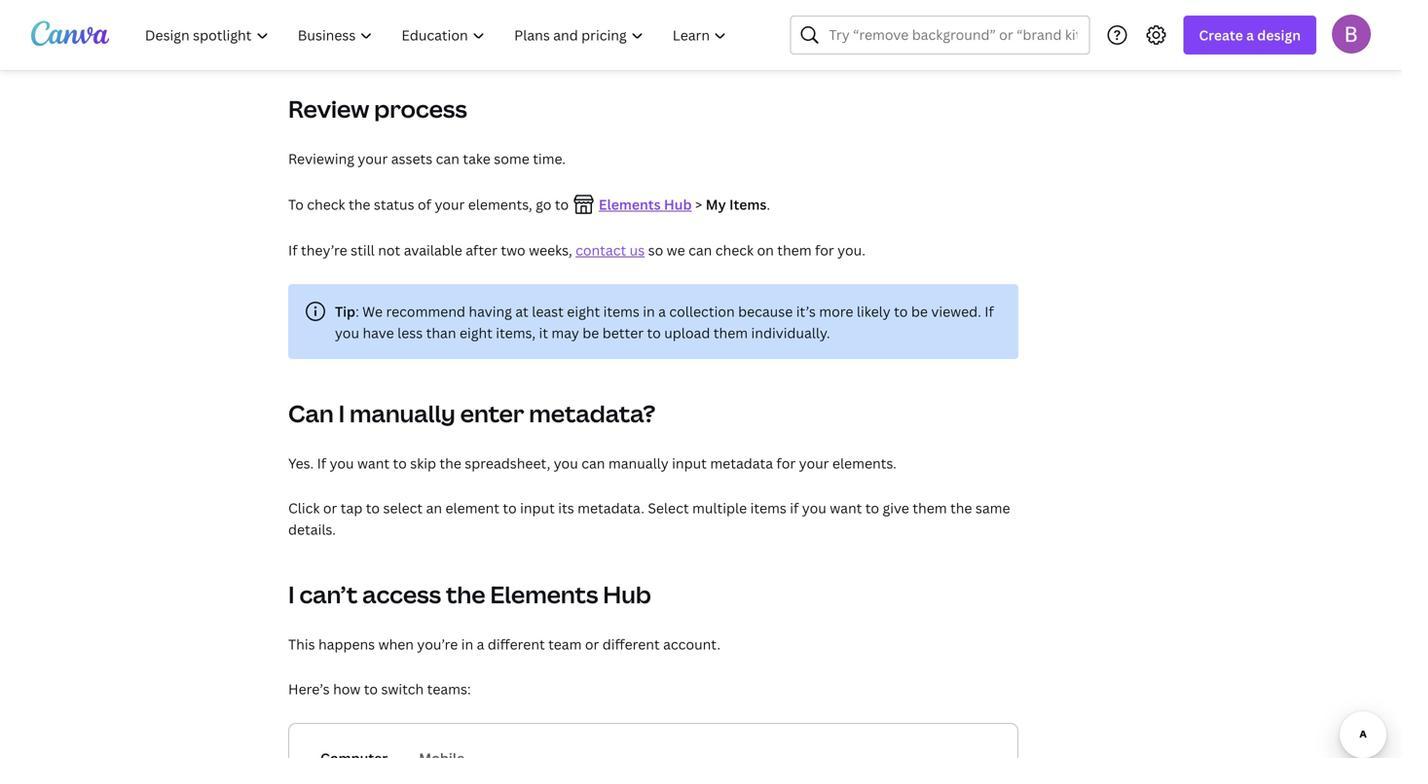 Task type: vqa. For each thing, say whether or not it's contained in the screenshot.
'Black' inside Grey Black Modern Elegant Name Initials Monogram Business Card Business Card by Noelle
no



Task type: locate. For each thing, give the bounding box(es) containing it.
1 horizontal spatial input
[[672, 454, 707, 473]]

be left viewed.
[[911, 302, 928, 321]]

elements,
[[468, 195, 532, 214]]

input
[[672, 454, 707, 473], [520, 499, 555, 518]]

your left elements. at bottom
[[799, 454, 829, 473]]

0 horizontal spatial input
[[520, 499, 555, 518]]

1 vertical spatial or
[[585, 635, 599, 654]]

manually up skip
[[350, 398, 456, 429]]

1 vertical spatial items
[[750, 499, 787, 518]]

1 horizontal spatial can
[[582, 454, 605, 473]]

0 vertical spatial can
[[436, 149, 460, 168]]

0 vertical spatial your
[[358, 149, 388, 168]]

can left take
[[436, 149, 460, 168]]

if left they're
[[288, 241, 298, 260]]

upload
[[664, 324, 710, 342]]

0 horizontal spatial them
[[714, 324, 748, 342]]

for right metadata
[[777, 454, 796, 473]]

can
[[288, 398, 334, 429]]

take
[[463, 149, 491, 168]]

can't
[[299, 579, 358, 611]]

some
[[494, 149, 530, 168]]

a
[[1247, 26, 1254, 44], [658, 302, 666, 321], [477, 635, 484, 654]]

a up upload
[[658, 302, 666, 321]]

elements up 'us'
[[599, 195, 661, 214]]

2 vertical spatial them
[[913, 499, 947, 518]]

0 horizontal spatial for
[[777, 454, 796, 473]]

if inside the : we recommend having at least eight items in a collection because it's more likely to be viewed. if you have less than eight items, it may be better to upload them individually.
[[985, 302, 994, 321]]

0 horizontal spatial want
[[357, 454, 390, 473]]

2 vertical spatial a
[[477, 635, 484, 654]]

items up better at the top of page
[[603, 302, 640, 321]]

2 horizontal spatial a
[[1247, 26, 1254, 44]]

to left give
[[865, 499, 879, 518]]

2 horizontal spatial them
[[913, 499, 947, 518]]

0 horizontal spatial be
[[583, 324, 599, 342]]

0 vertical spatial hub
[[664, 195, 692, 214]]

still
[[351, 241, 375, 260]]

if
[[288, 241, 298, 260], [985, 302, 994, 321], [317, 454, 326, 473]]

input up "select"
[[672, 454, 707, 473]]

1 horizontal spatial manually
[[609, 454, 669, 473]]

different left account.
[[603, 635, 660, 654]]

design
[[1258, 26, 1301, 44]]

1 vertical spatial if
[[985, 302, 994, 321]]

0 horizontal spatial or
[[323, 499, 337, 518]]

1 horizontal spatial check
[[716, 241, 754, 260]]

1 horizontal spatial them
[[777, 241, 812, 260]]

or left tap
[[323, 499, 337, 518]]

0 vertical spatial elements
[[599, 195, 661, 214]]

tap
[[341, 499, 363, 518]]

can right we
[[689, 241, 712, 260]]

the left status
[[349, 195, 371, 214]]

hub down the 'click or tap to select an element to input its metadata. select multiple items if you want to give them the same details.'
[[603, 579, 651, 611]]

1 vertical spatial can
[[689, 241, 712, 260]]

you.
[[838, 241, 866, 260]]

a right you're
[[477, 635, 484, 654]]

its
[[558, 499, 574, 518]]

1 horizontal spatial for
[[815, 241, 834, 260]]

0 vertical spatial i
[[338, 398, 345, 429]]

0 vertical spatial or
[[323, 499, 337, 518]]

i left the can't
[[288, 579, 295, 611]]

eight
[[567, 302, 600, 321], [460, 324, 493, 342]]

click or tap to select an element to input its metadata. select multiple items if you want to give them the same details.
[[288, 499, 1010, 539]]

your left assets
[[358, 149, 388, 168]]

1 horizontal spatial i
[[338, 398, 345, 429]]

0 vertical spatial for
[[815, 241, 834, 260]]

1 horizontal spatial if
[[317, 454, 326, 473]]

switch
[[381, 680, 424, 699]]

input left its
[[520, 499, 555, 518]]

can up metadata.
[[582, 454, 605, 473]]

process
[[374, 93, 467, 125]]

2 horizontal spatial if
[[985, 302, 994, 321]]

my
[[706, 195, 726, 214]]

0 vertical spatial them
[[777, 241, 812, 260]]

yes.
[[288, 454, 314, 473]]

1 vertical spatial them
[[714, 324, 748, 342]]

eight down the having at the left of the page
[[460, 324, 493, 342]]

1 horizontal spatial items
[[750, 499, 787, 518]]

1 horizontal spatial eight
[[567, 302, 600, 321]]

input inside the 'click or tap to select an element to input its metadata. select multiple items if you want to give them the same details.'
[[520, 499, 555, 518]]

you right if
[[802, 499, 827, 518]]

2 different from the left
[[603, 635, 660, 654]]

i
[[338, 398, 345, 429], [288, 579, 295, 611]]

different
[[488, 635, 545, 654], [603, 635, 660, 654]]

1 vertical spatial i
[[288, 579, 295, 611]]

contact
[[576, 241, 626, 260]]

you inside the 'click or tap to select an element to input its metadata. select multiple items if you want to give them the same details.'
[[802, 499, 827, 518]]

0 vertical spatial want
[[357, 454, 390, 473]]

your right the of
[[435, 195, 465, 214]]

better
[[603, 324, 644, 342]]

a left design
[[1247, 26, 1254, 44]]

if right viewed.
[[985, 302, 994, 321]]

check right to
[[307, 195, 345, 214]]

0 horizontal spatial i
[[288, 579, 295, 611]]

more
[[819, 302, 854, 321]]

1 vertical spatial hub
[[603, 579, 651, 611]]

here's
[[288, 680, 330, 699]]

your
[[358, 149, 388, 168], [435, 195, 465, 214], [799, 454, 829, 473]]

weeks,
[[529, 241, 572, 260]]

or right team
[[585, 635, 599, 654]]

2 horizontal spatial your
[[799, 454, 829, 473]]

the
[[349, 195, 371, 214], [440, 454, 461, 473], [950, 499, 972, 518], [446, 579, 485, 611]]

1 vertical spatial input
[[520, 499, 555, 518]]

1 vertical spatial want
[[830, 499, 862, 518]]

the inside the 'click or tap to select an element to input its metadata. select multiple items if you want to give them the same details.'
[[950, 499, 972, 518]]

want
[[357, 454, 390, 473], [830, 499, 862, 518]]

2 vertical spatial your
[[799, 454, 829, 473]]

them
[[777, 241, 812, 260], [714, 324, 748, 342], [913, 499, 947, 518]]

them inside the : we recommend having at least eight items in a collection because it's more likely to be viewed. if you have less than eight items, it may be better to upload them individually.
[[714, 324, 748, 342]]

0 horizontal spatial different
[[488, 635, 545, 654]]

on
[[757, 241, 774, 260]]

them down collection
[[714, 324, 748, 342]]

1 vertical spatial manually
[[609, 454, 669, 473]]

items,
[[496, 324, 536, 342]]

0 vertical spatial manually
[[350, 398, 456, 429]]

they're
[[301, 241, 347, 260]]

click
[[288, 499, 320, 518]]

Try "remove background" or "brand kit" search field
[[829, 17, 1077, 54]]

account.
[[663, 635, 721, 654]]

0 horizontal spatial in
[[461, 635, 473, 654]]

hub
[[664, 195, 692, 214], [603, 579, 651, 611]]

1 horizontal spatial your
[[435, 195, 465, 214]]

to right better at the top of page
[[647, 324, 661, 342]]

in up better at the top of page
[[643, 302, 655, 321]]

have
[[363, 324, 394, 342]]

in right you're
[[461, 635, 473, 654]]

0 vertical spatial items
[[603, 302, 640, 321]]

if right yes.
[[317, 454, 326, 473]]

elements.
[[833, 454, 897, 473]]

create a design
[[1199, 26, 1301, 44]]

2 horizontal spatial can
[[689, 241, 712, 260]]

a inside the : we recommend having at least eight items in a collection because it's more likely to be viewed. if you have less than eight items, it may be better to upload them individually.
[[658, 302, 666, 321]]

recommend
[[386, 302, 465, 321]]

eight up may
[[567, 302, 600, 321]]

1 horizontal spatial be
[[911, 302, 928, 321]]

to right go
[[555, 195, 569, 214]]

0 vertical spatial check
[[307, 195, 345, 214]]

you right yes.
[[330, 454, 354, 473]]

items left if
[[750, 499, 787, 518]]

you down 'tip'
[[335, 324, 359, 342]]

them right give
[[913, 499, 947, 518]]

or
[[323, 499, 337, 518], [585, 635, 599, 654]]

different left team
[[488, 635, 545, 654]]

you
[[335, 324, 359, 342], [330, 454, 354, 473], [554, 454, 578, 473], [802, 499, 827, 518]]

1 vertical spatial a
[[658, 302, 666, 321]]

0 horizontal spatial a
[[477, 635, 484, 654]]

1 horizontal spatial different
[[603, 635, 660, 654]]

the up you're
[[446, 579, 485, 611]]

check left on at the right of page
[[716, 241, 754, 260]]

1 vertical spatial your
[[435, 195, 465, 214]]

0 horizontal spatial if
[[288, 241, 298, 260]]

to
[[555, 195, 569, 214], [894, 302, 908, 321], [647, 324, 661, 342], [393, 454, 407, 473], [366, 499, 380, 518], [503, 499, 517, 518], [865, 499, 879, 518], [364, 680, 378, 699]]

an
[[426, 499, 442, 518]]

0 horizontal spatial check
[[307, 195, 345, 214]]

want left skip
[[357, 454, 390, 473]]

you inside the : we recommend having at least eight items in a collection because it's more likely to be viewed. if you have less than eight items, it may be better to upload them individually.
[[335, 324, 359, 342]]

hub left >
[[664, 195, 692, 214]]

elements hub
[[599, 195, 692, 214]]

i right can
[[338, 398, 345, 429]]

0 vertical spatial if
[[288, 241, 298, 260]]

time.
[[533, 149, 566, 168]]

want down elements. at bottom
[[830, 499, 862, 518]]

1 horizontal spatial hub
[[664, 195, 692, 214]]

here's how to switch teams:
[[288, 680, 471, 699]]

1 vertical spatial for
[[777, 454, 796, 473]]

0 horizontal spatial eight
[[460, 324, 493, 342]]

check
[[307, 195, 345, 214], [716, 241, 754, 260]]

be
[[911, 302, 928, 321], [583, 324, 599, 342]]

1 horizontal spatial a
[[658, 302, 666, 321]]

the left 'same'
[[950, 499, 972, 518]]

0 vertical spatial a
[[1247, 26, 1254, 44]]

we
[[362, 302, 383, 321]]

them right on at the right of page
[[777, 241, 812, 260]]

manually up metadata.
[[609, 454, 669, 473]]

for left 'you.'
[[815, 241, 834, 260]]

access
[[362, 579, 441, 611]]

2 vertical spatial can
[[582, 454, 605, 473]]

be right may
[[583, 324, 599, 342]]

1 vertical spatial check
[[716, 241, 754, 260]]

enter
[[460, 398, 524, 429]]

1 horizontal spatial in
[[643, 302, 655, 321]]

to right likely
[[894, 302, 908, 321]]

0 vertical spatial in
[[643, 302, 655, 321]]

elements up team
[[490, 579, 598, 611]]

create a design button
[[1184, 16, 1317, 55]]

can i manually enter metadata?
[[288, 398, 656, 429]]

0 horizontal spatial hub
[[603, 579, 651, 611]]

1 horizontal spatial want
[[830, 499, 862, 518]]

0 horizontal spatial items
[[603, 302, 640, 321]]



Task type: describe. For each thing, give the bounding box(es) containing it.
1 vertical spatial in
[[461, 635, 473, 654]]

select
[[383, 499, 423, 518]]

it
[[539, 324, 548, 342]]

you're
[[417, 635, 458, 654]]

us
[[630, 241, 645, 260]]

status
[[374, 195, 414, 214]]

available
[[404, 241, 462, 260]]

metadata.
[[578, 499, 645, 518]]

details.
[[288, 521, 336, 539]]

metadata
[[710, 454, 773, 473]]

happens
[[318, 635, 375, 654]]

>
[[695, 195, 702, 214]]

this happens when you're in a different team or different account.
[[288, 635, 721, 654]]

if they're still not available after two weeks, contact us so we can check on them for you.
[[288, 241, 866, 260]]

same
[[976, 499, 1010, 518]]

go
[[536, 195, 552, 214]]

create
[[1199, 26, 1243, 44]]

multiple
[[692, 499, 747, 518]]

not
[[378, 241, 401, 260]]

tip
[[335, 302, 356, 321]]

may
[[552, 324, 579, 342]]

in inside the : we recommend having at least eight items in a collection because it's more likely to be viewed. if you have less than eight items, it may be better to upload them individually.
[[643, 302, 655, 321]]

when
[[378, 635, 414, 654]]

: we recommend having at least eight items in a collection because it's more likely to be viewed. if you have less than eight items, it may be better to upload them individually.
[[335, 302, 994, 342]]

having
[[469, 302, 512, 321]]

2 vertical spatial if
[[317, 454, 326, 473]]

1 vertical spatial elements
[[490, 579, 598, 611]]

than
[[426, 324, 456, 342]]

0 horizontal spatial your
[[358, 149, 388, 168]]

it's
[[796, 302, 816, 321]]

assets
[[391, 149, 433, 168]]

least
[[532, 302, 564, 321]]

items
[[729, 195, 767, 214]]

0 vertical spatial be
[[911, 302, 928, 321]]

review
[[288, 93, 369, 125]]

this
[[288, 635, 315, 654]]

to
[[288, 195, 304, 214]]

if
[[790, 499, 799, 518]]

1 horizontal spatial or
[[585, 635, 599, 654]]

the right skip
[[440, 454, 461, 473]]

because
[[738, 302, 793, 321]]

of
[[418, 195, 431, 214]]

> my items .
[[692, 195, 770, 214]]

them inside the 'click or tap to select an element to input its metadata. select multiple items if you want to give them the same details.'
[[913, 499, 947, 518]]

skip
[[410, 454, 436, 473]]

or inside the 'click or tap to select an element to input its metadata. select multiple items if you want to give them the same details.'
[[323, 499, 337, 518]]

reviewing
[[288, 149, 354, 168]]

element
[[446, 499, 500, 518]]

0 horizontal spatial manually
[[350, 398, 456, 429]]

.
[[767, 195, 770, 214]]

0 horizontal spatial can
[[436, 149, 460, 168]]

elements hub link
[[599, 195, 692, 214]]

individually.
[[751, 324, 830, 342]]

team
[[548, 635, 582, 654]]

at
[[515, 302, 529, 321]]

top level navigation element
[[132, 16, 743, 55]]

1 different from the left
[[488, 635, 545, 654]]

select
[[648, 499, 689, 518]]

to right the how
[[364, 680, 378, 699]]

items inside the : we recommend having at least eight items in a collection because it's more likely to be viewed. if you have less than eight items, it may be better to upload them individually.
[[603, 302, 640, 321]]

after
[[466, 241, 498, 260]]

spreadsheet,
[[465, 454, 551, 473]]

want inside the 'click or tap to select an element to input its metadata. select multiple items if you want to give them the same details.'
[[830, 499, 862, 518]]

0 vertical spatial eight
[[567, 302, 600, 321]]

1 vertical spatial be
[[583, 324, 599, 342]]

bob builder image
[[1332, 14, 1371, 53]]

teams:
[[427, 680, 471, 699]]

two
[[501, 241, 526, 260]]

to right element
[[503, 499, 517, 518]]

items inside the 'click or tap to select an element to input its metadata. select multiple items if you want to give them the same details.'
[[750, 499, 787, 518]]

yes. if you want to skip the spreadsheet, you can manually input metadata for your elements.
[[288, 454, 897, 473]]

metadata?
[[529, 398, 656, 429]]

less
[[397, 324, 423, 342]]

:
[[356, 302, 359, 321]]

reviewing your assets can take some time.
[[288, 149, 566, 168]]

contact us link
[[576, 241, 645, 260]]

we
[[667, 241, 685, 260]]

a inside dropdown button
[[1247, 26, 1254, 44]]

collection
[[669, 302, 735, 321]]

to left skip
[[393, 454, 407, 473]]

how
[[333, 680, 361, 699]]

i can't access the elements hub
[[288, 579, 651, 611]]

likely
[[857, 302, 891, 321]]

you up its
[[554, 454, 578, 473]]

to right tap
[[366, 499, 380, 518]]

review process
[[288, 93, 467, 125]]

viewed.
[[931, 302, 981, 321]]

to check the status of your elements, go to
[[288, 195, 572, 214]]

1 vertical spatial eight
[[460, 324, 493, 342]]

0 vertical spatial input
[[672, 454, 707, 473]]



